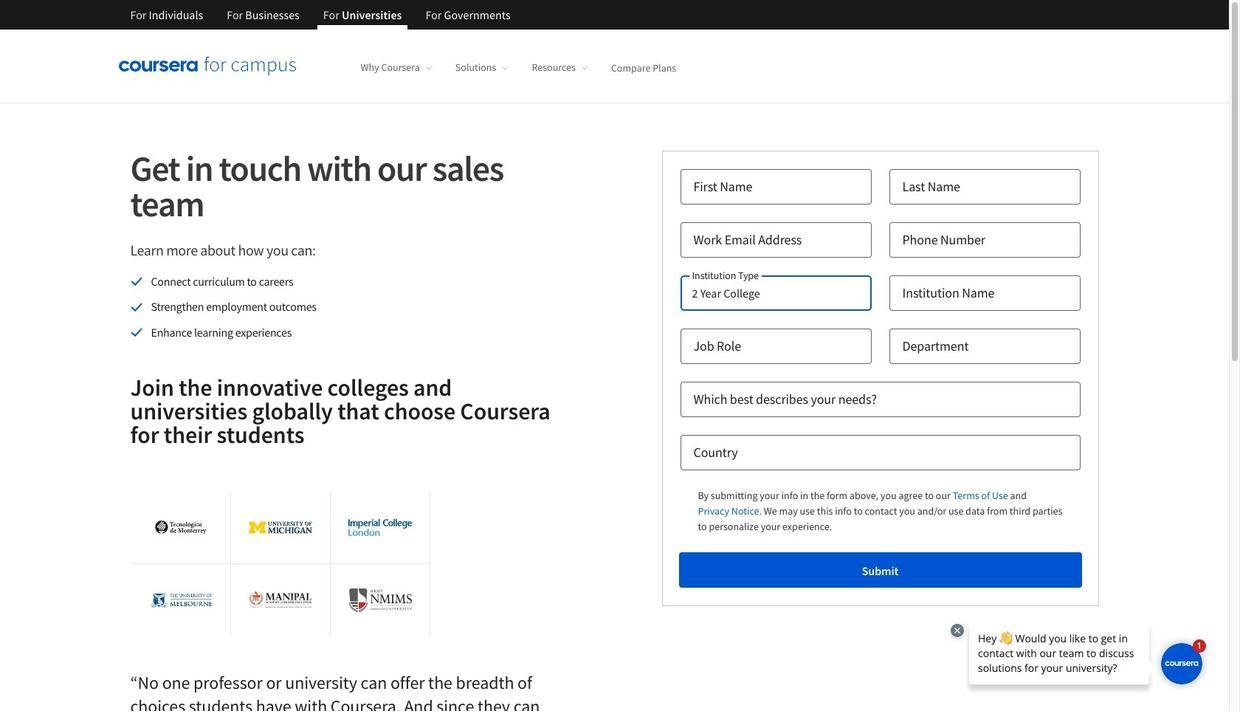 Task type: locate. For each thing, give the bounding box(es) containing it.
Last Name text field
[[889, 169, 1081, 205]]

banner navigation
[[119, 0, 522, 41]]

coursera for campus image
[[119, 56, 296, 76]]

Work Email Address email field
[[680, 222, 872, 258]]

First Name text field
[[680, 169, 872, 205]]

manipal university image
[[249, 591, 312, 609]]



Task type: vqa. For each thing, say whether or not it's contained in the screenshot.
Manipal University image
yes



Task type: describe. For each thing, give the bounding box(es) containing it.
university of michigan image
[[249, 521, 312, 534]]

the university of melbourne image
[[149, 582, 213, 618]]

nmims image
[[349, 588, 412, 612]]

Institution Name text field
[[889, 275, 1081, 311]]

tecnológico de monterrey image
[[149, 521, 213, 535]]

imperial college london image
[[349, 519, 412, 536]]

Country Code + Phone Number telephone field
[[889, 222, 1081, 258]]



